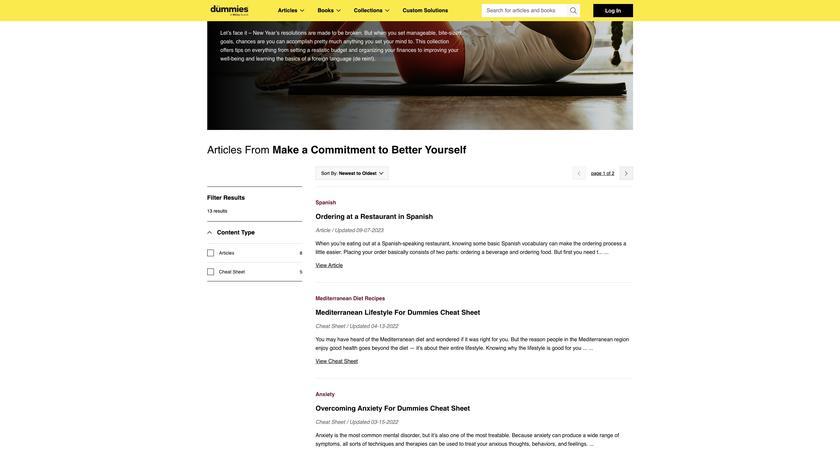 Task type: locate. For each thing, give the bounding box(es) containing it.
wondered
[[436, 337, 459, 343]]

diet left —
[[400, 346, 408, 352]]

ordering down vocabulary
[[520, 250, 539, 256]]

and
[[349, 47, 358, 53], [246, 56, 255, 62], [510, 250, 519, 256], [426, 337, 435, 343], [395, 442, 404, 448], [558, 442, 567, 448]]

0 vertical spatial for
[[394, 309, 406, 317]]

for
[[394, 309, 406, 317], [384, 405, 395, 413]]

but left when
[[364, 30, 372, 36]]

09-
[[356, 228, 364, 234]]

is
[[547, 346, 551, 352], [334, 433, 338, 439]]

the inside let's face it – new year's resolutions are made to be broken. but when you set manageable, bite-sized goals, chances are you can accomplish pretty much anything you set your mind to. this collection offers tips on everything from setting a realistic budget and organizing your finances to improving your well-being and learning the basics of a foreign language (de rein!).
[[276, 56, 284, 62]]

ordering up need
[[583, 241, 602, 247]]

but up why
[[511, 337, 519, 343]]

2 2022 from the top
[[386, 420, 398, 426]]

view down little
[[316, 263, 327, 269]]

first
[[564, 250, 572, 256]]

on
[[245, 47, 251, 53]]

updated for overcoming
[[350, 420, 370, 426]]

/
[[332, 228, 333, 234], [347, 324, 348, 330], [347, 420, 348, 426]]

results
[[223, 194, 245, 201]]

view article
[[316, 263, 343, 269]]

0 vertical spatial diet
[[416, 337, 424, 343]]

your
[[384, 39, 394, 45], [385, 47, 395, 53], [448, 47, 459, 53], [362, 250, 373, 256], [477, 442, 488, 448]]

1 horizontal spatial yourself
[[425, 144, 466, 156]]

0 horizontal spatial spanish
[[316, 200, 336, 206]]

2 vertical spatial articles
[[219, 251, 234, 256]]

enjoy
[[316, 346, 328, 352]]

0 vertical spatial it
[[244, 30, 247, 36]]

0 vertical spatial better
[[406, 0, 454, 2]]

the down from
[[276, 56, 284, 62]]

anxiety up 03-
[[358, 405, 382, 413]]

1 vertical spatial at
[[372, 241, 376, 247]]

0 vertical spatial are
[[308, 30, 316, 36]]

make a commitment to better yourself
[[220, 0, 454, 22]]

to.
[[408, 39, 414, 45]]

open article categories image
[[300, 9, 304, 12]]

0 vertical spatial is
[[547, 346, 551, 352]]

1 vertical spatial for
[[384, 405, 395, 413]]

organizing
[[359, 47, 384, 53]]

0 horizontal spatial yourself
[[220, 3, 285, 22]]

you left ...
[[573, 346, 582, 352]]

0 horizontal spatial it's
[[416, 346, 423, 352]]

newest
[[339, 171, 355, 176]]

spanish up speaking
[[406, 213, 433, 221]]

0 horizontal spatial ordering
[[461, 250, 480, 256]]

2 horizontal spatial spanish
[[502, 241, 521, 247]]

is up symptoms,
[[334, 433, 338, 439]]

13
[[207, 209, 212, 214]]

be inside let's face it – new year's resolutions are made to be broken. but when you set manageable, bite-sized goals, chances are you can accomplish pretty much anything you set your mind to. this collection offers tips on everything from setting a realistic budget and organizing your finances to improving your well-being and learning the basics of a foreign language (de rein!).
[[338, 30, 344, 36]]

cheat sheet / updated 03-15-2022
[[316, 420, 398, 426]]

1 horizontal spatial it's
[[431, 433, 438, 439]]

1 vertical spatial article
[[328, 263, 343, 269]]

2 vertical spatial anxiety
[[316, 433, 333, 439]]

and right the beverage
[[510, 250, 519, 256]]

in right restaurant
[[398, 213, 404, 221]]

1 vertical spatial view
[[316, 359, 327, 365]]

of down setting
[[302, 56, 306, 62]]

but inside 'when you're eating out at a spanish-speaking restaurant, knowing some basic spanish vocabulary can make the ordering process a little easier. placing your order basically consists of two parts: ordering a beverage and ordering food. but first you need t...'
[[554, 250, 562, 256]]

dummies
[[408, 309, 439, 317], [397, 405, 428, 413]]

the right the make
[[574, 241, 581, 247]]

dummies for anxiety
[[397, 405, 428, 413]]

from
[[278, 47, 289, 53]]

it's right —
[[416, 346, 423, 352]]

diet
[[416, 337, 424, 343], [400, 346, 408, 352]]

1 horizontal spatial set
[[398, 30, 405, 36]]

realistic
[[312, 47, 330, 53]]

2022 down 'mediterranean lifestyle for dummies cheat sheet'
[[386, 324, 398, 330]]

0 vertical spatial in
[[398, 213, 404, 221]]

set down when
[[375, 39, 382, 45]]

group
[[482, 4, 580, 17]]

order
[[374, 250, 387, 256]]

articles left open article categories 'image'
[[278, 8, 297, 14]]

1 vertical spatial diet
[[400, 346, 408, 352]]

1 vertical spatial but
[[554, 250, 562, 256]]

0 horizontal spatial at
[[347, 213, 353, 221]]

the inside 'when you're eating out at a spanish-speaking restaurant, knowing some basic spanish vocabulary can make the ordering process a little easier. placing your order basically consists of two parts: ordering a beverage and ordering food. but first you need t...'
[[574, 241, 581, 247]]

and up about on the right bottom of page
[[426, 337, 435, 343]]

rein!).
[[362, 56, 376, 62]]

1 vertical spatial it
[[465, 337, 468, 343]]

can inside let's face it – new year's resolutions are made to be broken. but when you set manageable, bite-sized goals, chances are you can accomplish pretty much anything you set your mind to. this collection offers tips on everything from setting a realistic budget and organizing your finances to improving your well-being and learning the basics of a foreign language (de rein!).
[[276, 39, 285, 45]]

0 vertical spatial anxiety
[[316, 392, 335, 398]]

dummies for lifestyle
[[408, 309, 439, 317]]

1 vertical spatial in
[[564, 337, 568, 343]]

you down "year's"
[[266, 39, 275, 45]]

1 vertical spatial for
[[565, 346, 572, 352]]

the right why
[[519, 346, 526, 352]]

face
[[233, 30, 243, 36]]

page
[[591, 171, 602, 176]]

view
[[316, 263, 327, 269], [316, 359, 327, 365]]

your down out
[[362, 250, 373, 256]]

little
[[316, 250, 325, 256]]

1 vertical spatial it's
[[431, 433, 438, 439]]

0 horizontal spatial but
[[364, 30, 372, 36]]

0 horizontal spatial make
[[220, 0, 262, 2]]

anxiety inside 'anxiety is the most common mental disorder, but it's also one of the most treatable. because anxiety can produce a wide range of symptoms, all sorts of techniques and therapies can be used to treat your anxious thoughts, behaviors, and feelings.'
[[316, 433, 333, 439]]

of inside button
[[607, 171, 611, 176]]

article
[[316, 228, 330, 234], [328, 263, 343, 269]]

you right first
[[574, 250, 582, 256]]

be inside 'anxiety is the most common mental disorder, but it's also one of the most treatable. because anxiety can produce a wide range of symptoms, all sorts of techniques and therapies can be used to treat your anxious thoughts, behaviors, and feelings.'
[[439, 442, 445, 448]]

5
[[300, 270, 302, 275]]

at right out
[[372, 241, 376, 247]]

of inside 'when you're eating out at a spanish-speaking restaurant, knowing some basic spanish vocabulary can make the ordering process a little easier. placing your order basically consists of two parts: ordering a beverage and ordering food. but first you need t...'
[[431, 250, 435, 256]]

2 vertical spatial but
[[511, 337, 519, 343]]

your left 'finances'
[[385, 47, 395, 53]]

cheat
[[219, 270, 231, 275], [440, 309, 460, 317], [316, 324, 330, 330], [328, 359, 343, 365], [430, 405, 449, 413], [316, 420, 330, 426]]

0 vertical spatial 2022
[[386, 324, 398, 330]]

restaurant
[[360, 213, 396, 221]]

1 horizontal spatial but
[[511, 337, 519, 343]]

to inside 'anxiety is the most common mental disorder, but it's also one of the most treatable. because anxiety can produce a wide range of symptoms, all sorts of techniques and therapies can be used to treat your anxious thoughts, behaviors, and feelings.'
[[459, 442, 464, 448]]

your right treat
[[477, 442, 488, 448]]

be
[[338, 30, 344, 36], [439, 442, 445, 448]]

by:
[[331, 171, 338, 176]]

in right people
[[564, 337, 568, 343]]

ordering down knowing on the right of page
[[461, 250, 480, 256]]

bite-
[[439, 30, 449, 36]]

for for lifestyle
[[394, 309, 406, 317]]

0 vertical spatial commitment
[[280, 0, 381, 2]]

view down enjoy
[[316, 359, 327, 365]]

your inside 'anxiety is the most common mental disorder, but it's also one of the most treatable. because anxiety can produce a wide range of symptoms, all sorts of techniques and therapies can be used to treat your anxious thoughts, behaviors, and feelings.'
[[477, 442, 488, 448]]

0 vertical spatial spanish
[[316, 200, 336, 206]]

the right people
[[570, 337, 577, 343]]

custom solutions link
[[403, 6, 448, 15]]

yourself
[[220, 3, 285, 22], [425, 144, 466, 156]]

content type
[[217, 229, 255, 236]]

ordering
[[583, 241, 602, 247], [461, 250, 480, 256], [520, 250, 539, 256]]

0 vertical spatial but
[[364, 30, 372, 36]]

of left two
[[431, 250, 435, 256]]

it left the –
[[244, 30, 247, 36]]

updated up 'you're'
[[335, 228, 355, 234]]

commitment up newest
[[311, 144, 376, 156]]

can down but
[[429, 442, 438, 448]]

1 vertical spatial better
[[391, 144, 422, 156]]

are left 'made'
[[308, 30, 316, 36]]

anxious
[[489, 442, 507, 448]]

it right if
[[465, 337, 468, 343]]

make up logo
[[220, 0, 262, 2]]

a inside make a commitment to better yourself
[[266, 0, 276, 2]]

spanish up the beverage
[[502, 241, 521, 247]]

behaviors,
[[532, 442, 557, 448]]

the up treat
[[467, 433, 474, 439]]

article down easier. at the bottom left of the page
[[328, 263, 343, 269]]

it's right but
[[431, 433, 438, 439]]

0 horizontal spatial good
[[330, 346, 342, 352]]

0 vertical spatial yourself
[[220, 3, 285, 22]]

/ down ordering
[[332, 228, 333, 234]]

0 horizontal spatial set
[[375, 39, 382, 45]]

updated left 03-
[[350, 420, 370, 426]]

/ down overcoming
[[347, 420, 348, 426]]

collections
[[354, 8, 383, 14]]

anxiety up overcoming
[[316, 392, 335, 398]]

0 vertical spatial view
[[316, 263, 327, 269]]

be down 'also'
[[439, 442, 445, 448]]

1 horizontal spatial for
[[565, 346, 572, 352]]

accomplish
[[286, 39, 313, 45]]

1 horizontal spatial are
[[308, 30, 316, 36]]

set
[[398, 30, 405, 36], [375, 39, 382, 45]]

updated up heard
[[350, 324, 370, 330]]

can up from
[[276, 39, 285, 45]]

1 horizontal spatial good
[[552, 346, 564, 352]]

ordering at a restaurant in spanish link
[[316, 212, 633, 222]]

2 horizontal spatial but
[[554, 250, 562, 256]]

0 vertical spatial dummies
[[408, 309, 439, 317]]

article up the "when"
[[316, 228, 330, 234]]

is down people
[[547, 346, 551, 352]]

updated for mediterranean
[[350, 324, 370, 330]]

can up food.
[[549, 241, 558, 247]]

but left first
[[554, 250, 562, 256]]

in inside you may have heard of the mediterranean diet and wondered if it was right for you. but the reason people in the mediterranean region enjoy good health goes beyond the diet — it's about their entire lifestyle. knowing why the lifestyle is good for you ...
[[564, 337, 568, 343]]

filter
[[207, 194, 222, 201]]

at up article / updated 09-07-2023
[[347, 213, 353, 221]]

two
[[436, 250, 445, 256]]

0 vertical spatial be
[[338, 30, 344, 36]]

better
[[406, 0, 454, 2], [391, 144, 422, 156]]

t...
[[597, 250, 603, 256]]

heard
[[350, 337, 364, 343]]

good down the may
[[330, 346, 342, 352]]

disorder,
[[401, 433, 421, 439]]

from
[[245, 144, 270, 156]]

1 vertical spatial updated
[[350, 324, 370, 330]]

1 vertical spatial dummies
[[397, 405, 428, 413]]

0 vertical spatial it's
[[416, 346, 423, 352]]

anxiety up symptoms,
[[316, 433, 333, 439]]

be up much
[[338, 30, 344, 36]]

2 vertical spatial /
[[347, 420, 348, 426]]

basics
[[285, 56, 300, 62]]

view article link
[[316, 262, 633, 270]]

0 vertical spatial updated
[[335, 228, 355, 234]]

of right 1
[[607, 171, 611, 176]]

sheet
[[233, 270, 245, 275], [461, 309, 480, 317], [331, 324, 345, 330], [344, 359, 358, 365], [451, 405, 470, 413], [331, 420, 345, 426]]

1 vertical spatial yourself
[[425, 144, 466, 156]]

2 vertical spatial spanish
[[502, 241, 521, 247]]

mental
[[383, 433, 399, 439]]

diet up about on the right bottom of page
[[416, 337, 424, 343]]

/ up have
[[347, 324, 348, 330]]

new
[[253, 30, 264, 36]]

1 vertical spatial are
[[257, 39, 265, 45]]

beverage
[[486, 250, 508, 256]]

cookie consent banner dialog
[[0, 428, 840, 452]]

anxiety
[[534, 433, 551, 439]]

results
[[214, 209, 227, 214]]

0 horizontal spatial for
[[492, 337, 498, 343]]

2 view from the top
[[316, 359, 327, 365]]

spanish up ordering
[[316, 200, 336, 206]]

knowing
[[486, 346, 506, 352]]

1 vertical spatial set
[[375, 39, 382, 45]]

of inside let's face it – new year's resolutions are made to be broken. but when you set manageable, bite-sized goals, chances are you can accomplish pretty much anything you set your mind to. this collection offers tips on everything from setting a realistic budget and organizing your finances to improving your well-being and learning the basics of a foreign language (de rein!).
[[302, 56, 306, 62]]

set up mind
[[398, 30, 405, 36]]

for up 15- at the bottom left of page
[[384, 405, 395, 413]]

may
[[326, 337, 336, 343]]

most up sorts
[[349, 433, 360, 439]]

diet
[[353, 296, 363, 302]]

better inside make a commitment to better yourself
[[406, 0, 454, 2]]

spanish-
[[382, 241, 403, 247]]

1 vertical spatial be
[[439, 442, 445, 448]]

and inside 'when you're eating out at a spanish-speaking restaurant, knowing some basic spanish vocabulary can make the ordering process a little easier. placing your order basically consists of two parts: ordering a beverage and ordering food. but first you need t...'
[[510, 250, 519, 256]]

0 vertical spatial at
[[347, 213, 353, 221]]

0 horizontal spatial it
[[244, 30, 247, 36]]

logo image
[[207, 5, 252, 16]]

1 horizontal spatial it
[[465, 337, 468, 343]]

0 vertical spatial make
[[220, 0, 262, 2]]

0 horizontal spatial most
[[349, 433, 360, 439]]

you inside you may have heard of the mediterranean diet and wondered if it was right for you. but the reason people in the mediterranean region enjoy good health goes beyond the diet — it's about their entire lifestyle. knowing why the lifestyle is good for you ...
[[573, 346, 582, 352]]

2 vertical spatial updated
[[350, 420, 370, 426]]

commitment inside make a commitment to better yourself
[[280, 0, 381, 2]]

sort
[[321, 171, 330, 176]]

one
[[450, 433, 459, 439]]

1 horizontal spatial is
[[547, 346, 551, 352]]

anxiety is the most common mental disorder, but it's also one of the most treatable. because anxiety can produce a wide range of symptoms, all sorts of techniques and therapies can be used to treat your anxious thoughts, behaviors, and feelings.
[[316, 433, 619, 448]]

for left ...
[[565, 346, 572, 352]]

for right lifestyle
[[394, 309, 406, 317]]

1 2022 from the top
[[386, 324, 398, 330]]

1 horizontal spatial be
[[439, 442, 445, 448]]

for up 'knowing'
[[492, 337, 498, 343]]

0 vertical spatial /
[[332, 228, 333, 234]]

spanish inside 'when you're eating out at a spanish-speaking restaurant, knowing some basic spanish vocabulary can make the ordering process a little easier. placing your order basically consists of two parts: ordering a beverage and ordering food. but first you need t...'
[[502, 241, 521, 247]]

1 horizontal spatial in
[[564, 337, 568, 343]]

0 horizontal spatial is
[[334, 433, 338, 439]]

you right when
[[388, 30, 397, 36]]

anxiety for anxiety is the most common mental disorder, but it's also one of the most treatable. because anxiety can produce a wide range of symptoms, all sorts of techniques and therapies can be used to treat your anxious thoughts, behaviors, and feelings.
[[316, 433, 333, 439]]

your down sized
[[448, 47, 459, 53]]

1 horizontal spatial make
[[273, 144, 299, 156]]

vocabulary
[[522, 241, 548, 247]]

0 horizontal spatial be
[[338, 30, 344, 36]]

articles up cheat sheet
[[219, 251, 234, 256]]

1 vertical spatial is
[[334, 433, 338, 439]]

spanish link
[[316, 199, 633, 207]]

you may have heard of the mediterranean diet and wondered if it was right for you. but the reason people in the mediterranean region enjoy good health goes beyond the diet — it's about their entire lifestyle. knowing why the lifestyle is good for you ...
[[316, 337, 629, 352]]

articles left from
[[207, 144, 242, 156]]

good down people
[[552, 346, 564, 352]]

make right from
[[273, 144, 299, 156]]

of right range
[[615, 433, 619, 439]]

articles for books
[[278, 8, 297, 14]]

some
[[473, 241, 486, 247]]

of right one
[[461, 433, 465, 439]]

1 view from the top
[[316, 263, 327, 269]]

1 horizontal spatial most
[[475, 433, 487, 439]]

2022 up mental
[[386, 420, 398, 426]]

1 vertical spatial spanish
[[406, 213, 433, 221]]

log in link
[[593, 4, 633, 17]]

the up all
[[340, 433, 347, 439]]

of up goes
[[366, 337, 370, 343]]

2 good from the left
[[552, 346, 564, 352]]

commitment up the books
[[280, 0, 381, 2]]

1 vertical spatial 2022
[[386, 420, 398, 426]]

most up treat
[[475, 433, 487, 439]]

1 vertical spatial /
[[347, 324, 348, 330]]

are down new
[[257, 39, 265, 45]]

view for ordering at a restaurant in spanish
[[316, 263, 327, 269]]

at
[[347, 213, 353, 221], [372, 241, 376, 247]]

0 vertical spatial articles
[[278, 8, 297, 14]]

1 horizontal spatial at
[[372, 241, 376, 247]]

you
[[388, 30, 397, 36], [266, 39, 275, 45], [365, 39, 374, 45], [574, 250, 582, 256], [573, 346, 582, 352]]

updated
[[335, 228, 355, 234], [350, 324, 370, 330], [350, 420, 370, 426]]

0 horizontal spatial diet
[[400, 346, 408, 352]]

03-
[[371, 420, 379, 426]]

0 horizontal spatial are
[[257, 39, 265, 45]]

it's inside you may have heard of the mediterranean diet and wondered if it was right for you. but the reason people in the mediterranean region enjoy good health goes beyond the diet — it's about their entire lifestyle. knowing why the lifestyle is good for you ...
[[416, 346, 423, 352]]

0 horizontal spatial in
[[398, 213, 404, 221]]

—
[[410, 346, 415, 352]]

solutions
[[424, 8, 448, 14]]



Task type: describe. For each thing, give the bounding box(es) containing it.
finances
[[397, 47, 417, 53]]

easier.
[[327, 250, 342, 256]]

chances
[[236, 39, 256, 45]]

foreign
[[312, 56, 328, 62]]

content type button
[[207, 222, 255, 244]]

/ for overcoming
[[347, 420, 348, 426]]

filter results
[[207, 194, 245, 201]]

their
[[439, 346, 449, 352]]

make inside make a commitment to better yourself
[[220, 0, 262, 2]]

your inside 'when you're eating out at a spanish-speaking restaurant, knowing some basic spanish vocabulary can make the ordering process a little easier. placing your order basically consists of two parts: ordering a beverage and ordering food. but first you need t...'
[[362, 250, 373, 256]]

1 vertical spatial anxiety
[[358, 405, 382, 413]]

in
[[616, 7, 621, 14]]

mediterranean up ...
[[579, 337, 613, 343]]

feelings.
[[568, 442, 588, 448]]

manageable,
[[407, 30, 437, 36]]

and inside you may have heard of the mediterranean diet and wondered if it was right for you. but the reason people in the mediterranean region enjoy good health goes beyond the diet — it's about their entire lifestyle. knowing why the lifestyle is good for you ...
[[426, 337, 435, 343]]

and down anything
[[349, 47, 358, 53]]

tips
[[235, 47, 243, 53]]

treat
[[465, 442, 476, 448]]

it inside you may have heard of the mediterranean diet and wondered if it was right for you. but the reason people in the mediterranean region enjoy good health goes beyond the diet — it's about their entire lifestyle. knowing why the lifestyle is good for you ...
[[465, 337, 468, 343]]

13-
[[379, 324, 386, 330]]

2 most from the left
[[475, 433, 487, 439]]

mediterranean up —
[[380, 337, 414, 343]]

article / updated 09-07-2023
[[316, 228, 383, 234]]

food.
[[541, 250, 553, 256]]

books
[[318, 8, 334, 14]]

ordering at a restaurant in spanish
[[316, 213, 433, 221]]

the left the reason
[[520, 337, 528, 343]]

1 vertical spatial make
[[273, 144, 299, 156]]

much
[[329, 39, 342, 45]]

open book categories image
[[337, 9, 341, 12]]

improving
[[424, 47, 447, 53]]

you up organizing
[[365, 39, 374, 45]]

was
[[469, 337, 479, 343]]

anxiety for anxiety
[[316, 392, 335, 398]]

04-
[[371, 324, 379, 330]]

2022 for anxiety
[[386, 420, 398, 426]]

/ for mediterranean
[[347, 324, 348, 330]]

of right sorts
[[362, 442, 367, 448]]

learning
[[256, 56, 275, 62]]

because
[[512, 433, 533, 439]]

and down mental
[[395, 442, 404, 448]]

1 horizontal spatial diet
[[416, 337, 424, 343]]

is inside 'anxiety is the most common mental disorder, but it's also one of the most treatable. because anxiety can produce a wide range of symptoms, all sorts of techniques and therapies can be used to treat your anxious thoughts, behaviors, and feelings.'
[[334, 433, 338, 439]]

when
[[316, 241, 329, 247]]

mediterranean down mediterranean diet recipes
[[316, 309, 363, 317]]

treatable.
[[488, 433, 511, 439]]

0 vertical spatial article
[[316, 228, 330, 234]]

1 vertical spatial commitment
[[311, 144, 376, 156]]

restaurant,
[[426, 241, 451, 247]]

can right anxiety
[[552, 433, 561, 439]]

is inside you may have heard of the mediterranean diet and wondered if it was right for you. but the reason people in the mediterranean region enjoy good health goes beyond the diet — it's about their entire lifestyle. knowing why the lifestyle is good for you ...
[[547, 346, 551, 352]]

and down on
[[246, 56, 255, 62]]

language
[[330, 56, 352, 62]]

1 horizontal spatial spanish
[[406, 213, 433, 221]]

health
[[343, 346, 357, 352]]

region
[[614, 337, 629, 343]]

1 good from the left
[[330, 346, 342, 352]]

15-
[[379, 420, 386, 426]]

at inside ordering at a restaurant in spanish link
[[347, 213, 353, 221]]

produce
[[562, 433, 582, 439]]

you.
[[500, 337, 510, 343]]

1 vertical spatial articles
[[207, 144, 242, 156]]

you're
[[331, 241, 345, 247]]

8
[[300, 251, 302, 256]]

it's inside 'anxiety is the most common mental disorder, but it's also one of the most treatable. because anxiety can produce a wide range of symptoms, all sorts of techniques and therapies can be used to treat your anxious thoughts, behaviors, and feelings.'
[[431, 433, 438, 439]]

process
[[603, 241, 622, 247]]

let's
[[220, 30, 232, 36]]

custom solutions
[[403, 8, 448, 14]]

people
[[547, 337, 563, 343]]

2
[[612, 171, 615, 176]]

overcoming anxiety for dummies cheat sheet link
[[316, 404, 633, 414]]

when
[[374, 30, 387, 36]]

open collections list image
[[385, 9, 390, 12]]

used
[[446, 442, 458, 448]]

can inside 'when you're eating out at a spanish-speaking restaurant, knowing some basic spanish vocabulary can make the ordering process a little easier. placing your order basically consists of two parts: ordering a beverage and ordering food. but first you need t...'
[[549, 241, 558, 247]]

speaking
[[403, 241, 424, 247]]

cheat sheet / updated 04-13-2022
[[316, 324, 398, 330]]

common
[[362, 433, 382, 439]]

for for anxiety
[[384, 405, 395, 413]]

thoughts,
[[509, 442, 531, 448]]

you inside 'when you're eating out at a spanish-speaking restaurant, knowing some basic spanish vocabulary can make the ordering process a little easier. placing your order basically consists of two parts: ordering a beverage and ordering food. but first you need t...'
[[574, 250, 582, 256]]

13 results
[[207, 209, 227, 214]]

placing
[[344, 250, 361, 256]]

mediterranean left diet
[[316, 296, 352, 302]]

anxiety link
[[316, 391, 633, 399]]

–
[[249, 30, 252, 36]]

eating
[[347, 241, 361, 247]]

of inside you may have heard of the mediterranean diet and wondered if it was right for you. but the reason people in the mediterranean region enjoy good health goes beyond the diet — it's about their entire lifestyle. knowing why the lifestyle is good for you ...
[[366, 337, 370, 343]]

1 most from the left
[[349, 433, 360, 439]]

1 horizontal spatial ordering
[[520, 250, 539, 256]]

but inside you may have heard of the mediterranean diet and wondered if it was right for you. but the reason people in the mediterranean region enjoy good health goes beyond the diet — it's about their entire lifestyle. knowing why the lifestyle is good for you ...
[[511, 337, 519, 343]]

the up beyond
[[371, 337, 379, 343]]

about
[[424, 346, 438, 352]]

view for mediterranean lifestyle for dummies cheat sheet
[[316, 359, 327, 365]]

content
[[217, 229, 240, 236]]

your down when
[[384, 39, 394, 45]]

recipes
[[365, 296, 385, 302]]

resolutions
[[281, 30, 307, 36]]

to inside make a commitment to better yourself
[[386, 0, 402, 2]]

out
[[363, 241, 370, 247]]

mediterranean lifestyle for dummies cheat sheet link
[[316, 308, 633, 318]]

everything
[[252, 47, 277, 53]]

but inside let's face it – new year's resolutions are made to be broken. but when you set manageable, bite-sized goals, chances are you can accomplish pretty much anything you set your mind to. this collection offers tips on everything from setting a realistic budget and organizing your finances to improving your well-being and learning the basics of a foreign language (de rein!).
[[364, 30, 372, 36]]

the right beyond
[[391, 346, 398, 352]]

2 horizontal spatial ordering
[[583, 241, 602, 247]]

0 vertical spatial set
[[398, 30, 405, 36]]

articles from make a commitment to better yourself
[[207, 144, 466, 156]]

mind
[[395, 39, 407, 45]]

...
[[583, 346, 587, 352]]

yourself inside make a commitment to better yourself
[[220, 3, 285, 22]]

and down produce on the bottom right of the page
[[558, 442, 567, 448]]

mediterranean diet recipes link
[[316, 295, 633, 303]]

parts:
[[446, 250, 459, 256]]

overcoming
[[316, 405, 356, 413]]

a inside 'anxiety is the most common mental disorder, but it's also one of the most treatable. because anxiety can produce a wide range of symptoms, all sorts of techniques and therapies can be used to treat your anxious thoughts, behaviors, and feelings.'
[[583, 433, 586, 439]]

why
[[508, 346, 517, 352]]

articles for 8
[[219, 251, 234, 256]]

view cheat sheet link
[[316, 358, 633, 366]]

2022 for lifestyle
[[386, 324, 398, 330]]

broken.
[[345, 30, 363, 36]]

it inside let's face it – new year's resolutions are made to be broken. but when you set manageable, bite-sized goals, chances are you can accomplish pretty much anything you set your mind to. this collection offers tips on everything from setting a realistic budget and organizing your finances to improving your well-being and learning the basics of a foreign language (de rein!).
[[244, 30, 247, 36]]

well-
[[220, 56, 231, 62]]

log
[[605, 7, 615, 14]]

all
[[343, 442, 348, 448]]

knowing
[[452, 241, 472, 247]]

0 vertical spatial for
[[492, 337, 498, 343]]

at inside 'when you're eating out at a spanish-speaking restaurant, knowing some basic spanish vocabulary can make the ordering process a little easier. placing your order basically consists of two parts: ordering a beverage and ordering food. but first you need t...'
[[372, 241, 376, 247]]

budget
[[331, 47, 347, 53]]

need
[[584, 250, 595, 256]]

2023
[[372, 228, 383, 234]]

custom
[[403, 8, 423, 14]]

sized
[[449, 30, 461, 36]]

basically
[[388, 250, 408, 256]]

range
[[600, 433, 613, 439]]

entire
[[451, 346, 464, 352]]

being
[[231, 56, 244, 62]]

Search for articles and books text field
[[482, 4, 568, 17]]

make
[[559, 241, 572, 247]]

type
[[241, 229, 255, 236]]

consists
[[410, 250, 429, 256]]

ordering
[[316, 213, 345, 221]]

offers
[[220, 47, 234, 53]]



Task type: vqa. For each thing, say whether or not it's contained in the screenshot.
produce
yes



